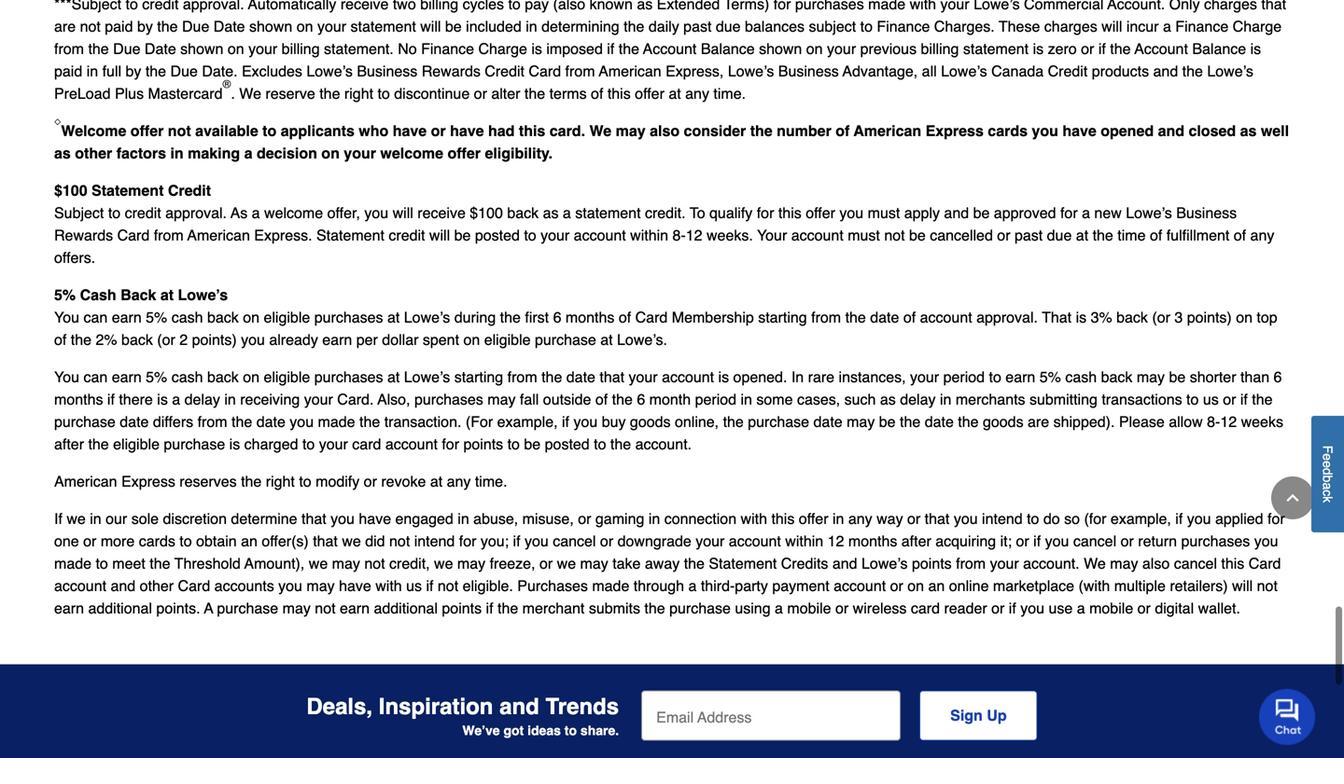 Task type: locate. For each thing, give the bounding box(es) containing it.
products
[[1092, 63, 1149, 80]]

are inside the you can earn 5% cash back on eligible purchases at lowe's starting from the date that your account is opened. in rare instances, your period to earn 5% cash back may be shorter than 6 months if there is a delay in receiving your card. also, purchases may fall outside of the 6 month period in some cases, such as delay in merchants submitting transactions to us or if the purchase date differs from the date you made the transaction. (for example, if you buy goods online, the purchase date may be the date the goods are shipped). please allow 8-12 weeks after the eligible purchase is charged to your card account for points to be posted to the account.
[[1028, 414, 1049, 431]]

2 horizontal spatial 6
[[1274, 369, 1282, 386]]

earn up "there"
[[112, 369, 142, 386]]

1 horizontal spatial due
[[1047, 227, 1072, 244]]

0 vertical spatial credit
[[142, 0, 179, 13]]

on inside "◇ welcome offer not available to applicants who have or have had this card. we may also consider the number of american express cards you have opened and closed as well as other factors in making a decision on your welcome offer eligibility."
[[321, 145, 340, 162]]

as inside "***subject to credit approval. automatically receive two billing cycles to pay (also known as extended terms) for purchases made with your lowe's commercial account. only charges that are not paid by the due date shown on your statement will be included in determining the daily past due balances subject to finance charges. these charges will incur a finance charge from the due date shown on your billing statement. no finance charge is imposed if the account balance shown on your previous billing statement is zero or if the account balance is paid in full by the due date. excludes lowe's business rewards credit card from american express, lowe's business advantage, all lowe's canada credit products and the lowe's preload plus mastercard"
[[637, 0, 653, 13]]

to
[[126, 0, 138, 13], [508, 0, 521, 13], [860, 18, 873, 35], [378, 85, 390, 102], [262, 122, 277, 140], [108, 204, 121, 222], [524, 227, 536, 244], [989, 369, 1001, 386], [1186, 391, 1199, 408], [302, 436, 315, 453], [507, 436, 520, 453], [594, 436, 606, 453], [299, 473, 311, 491], [1027, 511, 1039, 528], [179, 533, 192, 550], [96, 555, 108, 573], [564, 724, 577, 739]]

abuse,
[[473, 511, 518, 528]]

purchases
[[795, 0, 864, 13], [314, 309, 383, 326], [314, 369, 383, 386], [414, 391, 483, 408], [1181, 533, 1250, 550]]

if right imposed
[[607, 40, 614, 57]]

1 vertical spatial card
[[911, 600, 940, 617]]

1 mobile from the left
[[787, 600, 831, 617]]

or right the reader
[[991, 600, 1005, 617]]

posted inside the you can earn 5% cash back on eligible purchases at lowe's starting from the date that your account is opened. in rare instances, your period to earn 5% cash back may be shorter than 6 months if there is a delay in receiving your card. also, purchases may fall outside of the 6 month period in some cases, such as delay in merchants submitting transactions to us or if the purchase date differs from the date you made the transaction. (for example, if you buy goods online, the purchase date may be the date the goods are shipped). please allow 8-12 weeks after the eligible purchase is charged to your card account for points to be posted to the account.
[[545, 436, 590, 453]]

1 vertical spatial right
[[266, 473, 295, 491]]

shown down automatically on the top left of the page
[[249, 18, 292, 35]]

account. inside 'if we in our sole discretion determine that you have engaged in abuse, misuse, or gaming in connection with this offer in any way or that you intend to do so (for example, if you applied for one or more cards to obtain an offer(s) that we did not intend for you; if you cancel or downgrade your account within 12 months after acquiring it; or if you cancel or return purchases you made to meet the threshold amount), we may not credit, we may freeze, or we may take away the statement credits and lowe's points from your account. we may also cancel this card account and other card accounts you may have with us if not eligible. purchases made through a third-party payment account or on an online marketplace (with multiple retailers) will not earn additional points. a purchase may not earn additional points if the merchant submits the purchase using a mobile or wireless card reader or if you use a mobile or digital wallet.'
[[1023, 555, 1080, 573]]

be
[[445, 18, 462, 35], [973, 204, 990, 222], [454, 227, 471, 244], [909, 227, 926, 244], [1169, 369, 1186, 386], [879, 414, 896, 431], [524, 436, 541, 453]]

to left do
[[1027, 511, 1039, 528]]

1 vertical spatial date
[[145, 40, 176, 57]]

purchases inside "***subject to credit approval. automatically receive two billing cycles to pay (also known as extended terms) for purchases made with your lowe's commercial account. only charges that are not paid by the due date shown on your statement will be included in determining the daily past due balances subject to finance charges. these charges will incur a finance charge from the due date shown on your billing statement. no finance charge is imposed if the account balance shown on your previous billing statement is zero or if the account balance is paid in full by the due date. excludes lowe's business rewards credit card from american express, lowe's business advantage, all lowe's canada credit products and the lowe's preload plus mastercard"
[[795, 0, 864, 13]]

charges
[[1204, 0, 1257, 13], [1044, 18, 1097, 35]]

after inside the you can earn 5% cash back on eligible purchases at lowe's starting from the date that your account is opened. in rare instances, your period to earn 5% cash back may be shorter than 6 months if there is a delay in receiving your card. also, purchases may fall outside of the 6 month period in some cases, such as delay in merchants submitting transactions to us or if the purchase date differs from the date you made the transaction. (for example, if you buy goods online, the purchase date may be the date the goods are shipped). please allow 8-12 weeks after the eligible purchase is charged to your card account for points to be posted to the account.
[[54, 436, 84, 453]]

points down eligible. on the left bottom of page
[[442, 600, 482, 617]]

be left the "included"
[[445, 18, 462, 35]]

or up purchases on the bottom of page
[[539, 555, 553, 573]]

2 horizontal spatial credit
[[1048, 63, 1088, 80]]

that
[[1261, 0, 1286, 13], [600, 369, 624, 386], [301, 511, 326, 528], [925, 511, 950, 528], [313, 533, 338, 550]]

12 down to
[[686, 227, 702, 244]]

$100 statement credit subject to credit approval. as a welcome offer, you will receive $100 back as a statement credit. to qualify for this offer you must apply and be approved for a new lowe's business rewards card from american express. statement credit will be posted to your account within 8-12 weeks. your account must not be cancelled or past due at the time of fulfillment of any offers.
[[54, 182, 1274, 267]]

offer inside $100 statement credit subject to credit approval. as a welcome offer, you will receive $100 back as a statement credit. to qualify for this offer you must apply and be approved for a new lowe's business rewards card from american express. statement credit will be posted to your account within 8-12 weeks. your account must not be cancelled or past due at the time of fulfillment of any offers.
[[806, 204, 835, 222]]

welcome inside $100 statement credit subject to credit approval. as a welcome offer, you will receive $100 back as a statement credit. to qualify for this offer you must apply and be approved for a new lowe's business rewards card from american express. statement credit will be posted to your account within 8-12 weeks. your account must not be cancelled or past due at the time of fulfillment of any offers.
[[264, 204, 323, 222]]

additional down meet
[[88, 600, 152, 617]]

card inside $100 statement credit subject to credit approval. as a welcome offer, you will receive $100 back as a statement credit. to qualify for this offer you must apply and be approved for a new lowe's business rewards card from american express. statement credit will be posted to your account within 8-12 weeks. your account must not be cancelled or past due at the time of fulfillment of any offers.
[[117, 227, 150, 244]]

to inside ® . we reserve the right to discontinue or alter the terms of this offer at any time.
[[378, 85, 390, 102]]

time.
[[713, 85, 746, 102], [475, 473, 507, 491]]

time. inside ® . we reserve the right to discontinue or alter the terms of this offer at any time.
[[713, 85, 746, 102]]

1 vertical spatial cards
[[139, 533, 175, 550]]

within down credit.
[[630, 227, 668, 244]]

sole
[[131, 511, 159, 528]]

to up allow
[[1186, 391, 1199, 408]]

goods
[[630, 414, 671, 431], [983, 414, 1023, 431]]

sign up form
[[641, 691, 1038, 742]]

starting up in
[[758, 309, 807, 326]]

statement.
[[324, 40, 394, 57]]

month
[[649, 391, 691, 408]]

at inside the you can earn 5% cash back on eligible purchases at lowe's starting from the date that your account is opened. in rare instances, your period to earn 5% cash back may be shorter than 6 months if there is a delay in receiving your card. also, purchases may fall outside of the 6 month period in some cases, such as delay in merchants submitting transactions to us or if the purchase date differs from the date you made the transaction. (for example, if you buy goods online, the purchase date may be the date the goods are shipped). please allow 8-12 weeks after the eligible purchase is charged to your card account for points to be posted to the account.
[[387, 369, 400, 386]]

2 vertical spatial with
[[375, 578, 402, 595]]

and down meet
[[111, 578, 136, 595]]

are down ***subject
[[54, 18, 76, 35]]

8- right allow
[[1207, 414, 1220, 431]]

cancel
[[553, 533, 596, 550], [1073, 533, 1116, 550], [1174, 555, 1217, 573]]

1 horizontal spatial account
[[1134, 40, 1188, 57]]

1 vertical spatial after
[[901, 533, 931, 550]]

or right the zero
[[1081, 40, 1094, 57]]

within up the credits
[[785, 533, 823, 550]]

cards inside "◇ welcome offer not available to applicants who have or have had this card. we may also consider the number of american express cards you have opened and closed as well as other factors in making a decision on your welcome offer eligibility."
[[988, 122, 1028, 140]]

charge
[[1233, 18, 1282, 35], [478, 40, 527, 57]]

0 vertical spatial account.
[[635, 436, 692, 453]]

take
[[612, 555, 641, 573]]

cards down canada
[[988, 122, 1028, 140]]

date inside 5% cash back at lowe's you can earn 5% cash back on eligible purchases at lowe's during the first 6 months of card membership starting from the date of account approval. that is 3% back (or 3 points) on top of the 2% back (or 2 points) you already earn per dollar spent on eligible purchase at lowe's.
[[870, 309, 899, 326]]

0 horizontal spatial statement
[[351, 18, 416, 35]]

or down the multiple
[[1137, 600, 1151, 617]]

may left the credit,
[[332, 555, 360, 573]]

you up acquiring
[[954, 511, 978, 528]]

2 horizontal spatial we
[[1084, 555, 1106, 573]]

card inside 5% cash back at lowe's you can earn 5% cash back on eligible purchases at lowe's during the first 6 months of card membership starting from the date of account approval. that is 3% back (or 3 points) on top of the 2% back (or 2 points) you already earn per dollar spent on eligible purchase at lowe's.
[[635, 309, 668, 326]]

0 horizontal spatial credit
[[168, 182, 211, 199]]

1 balance from the left
[[701, 40, 755, 57]]

1 horizontal spatial (or
[[1152, 309, 1170, 326]]

due inside "***subject to credit approval. automatically receive two billing cycles to pay (also known as extended terms) for purchases made with your lowe's commercial account. only charges that are not paid by the due date shown on your statement will be included in determining the daily past due balances subject to finance charges. these charges will incur a finance charge from the due date shown on your billing statement. no finance charge is imposed if the account balance shown on your previous billing statement is zero or if the account balance is paid in full by the due date. excludes lowe's business rewards credit card from american express, lowe's business advantage, all lowe's canada credit products and the lowe's preload plus mastercard"
[[716, 18, 741, 35]]

cash
[[80, 287, 116, 304]]

2 you from the top
[[54, 369, 79, 386]]

if up products
[[1098, 40, 1106, 57]]

past
[[683, 18, 712, 35], [1015, 227, 1043, 244]]

delay up "differs"
[[184, 391, 220, 408]]

0 horizontal spatial after
[[54, 436, 84, 453]]

2 horizontal spatial with
[[910, 0, 936, 13]]

american express reserves the right to modify or revoke at any time.
[[54, 473, 511, 491]]

misuse,
[[522, 511, 574, 528]]

all
[[922, 63, 937, 80]]

0 horizontal spatial intend
[[414, 533, 455, 550]]

we up purchases on the bottom of page
[[557, 555, 576, 573]]

0 vertical spatial can
[[83, 309, 108, 326]]

0 vertical spatial 12
[[686, 227, 702, 244]]

1 vertical spatial due
[[113, 40, 140, 57]]

an down determine
[[241, 533, 258, 550]]

right down charged
[[266, 473, 295, 491]]

0 vertical spatial posted
[[475, 227, 520, 244]]

have left the opened
[[1062, 122, 1096, 140]]

can
[[83, 309, 108, 326], [83, 369, 108, 386]]

0 vertical spatial date
[[214, 18, 245, 35]]

2 mobile from the left
[[1089, 600, 1133, 617]]

0 vertical spatial starting
[[758, 309, 807, 326]]

some
[[756, 391, 793, 408]]

1 vertical spatial by
[[126, 63, 141, 80]]

lowe's
[[974, 0, 1020, 13], [306, 63, 353, 80], [728, 63, 774, 80], [941, 63, 987, 80], [1207, 63, 1253, 80], [1126, 204, 1172, 222], [178, 287, 228, 304], [404, 309, 450, 326], [404, 369, 450, 386], [861, 555, 908, 573]]

or up wireless
[[890, 578, 903, 595]]

for
[[774, 0, 791, 13], [757, 204, 774, 222], [1060, 204, 1078, 222], [442, 436, 459, 453], [1268, 511, 1285, 528], [459, 533, 476, 550]]

we right .
[[239, 85, 261, 102]]

2%
[[96, 331, 117, 349]]

this inside "◇ welcome offer not available to applicants who have or have had this card. we may also consider the number of american express cards you have opened and closed as well as other factors in making a decision on your welcome offer eligibility."
[[519, 122, 545, 140]]

made
[[868, 0, 906, 13], [318, 414, 355, 431], [54, 555, 91, 573], [592, 578, 629, 595]]

card up back
[[117, 227, 150, 244]]

to up decision
[[262, 122, 277, 140]]

online,
[[675, 414, 719, 431]]

f e e d b a c k button
[[1311, 416, 1344, 533]]

finance
[[877, 18, 930, 35], [1175, 18, 1228, 35], [421, 40, 474, 57]]

determining
[[541, 18, 619, 35]]

be down fall
[[524, 436, 541, 453]]

from
[[54, 40, 84, 57], [565, 63, 595, 80], [154, 227, 184, 244], [811, 309, 841, 326], [507, 369, 537, 386], [197, 414, 227, 431], [956, 555, 986, 573]]

1 vertical spatial must
[[848, 227, 880, 244]]

0 horizontal spatial due
[[716, 18, 741, 35]]

deals, inspiration and trends we've got ideas to share.
[[307, 694, 619, 739]]

1 vertical spatial also
[[1142, 555, 1170, 573]]

(or left "2"
[[157, 331, 175, 349]]

have right who
[[393, 122, 427, 140]]

lowe's inside the you can earn 5% cash back on eligible purchases at lowe's starting from the date that your account is opened. in rare instances, your period to earn 5% cash back may be shorter than 6 months if there is a delay in receiving your card. also, purchases may fall outside of the 6 month period in some cases, such as delay in merchants submitting transactions to us or if the purchase date differs from the date you made the transaction. (for example, if you buy goods online, the purchase date may be the date the goods are shipped). please allow 8-12 weeks after the eligible purchase is charged to your card account for points to be posted to the account.
[[404, 369, 450, 386]]

with inside "***subject to credit approval. automatically receive two billing cycles to pay (also known as extended terms) for purchases made with your lowe's commercial account. only charges that are not paid by the due date shown on your statement will be included in determining the daily past due balances subject to finance charges. these charges will incur a finance charge from the due date shown on your billing statement. no finance charge is imposed if the account balance shown on your previous billing statement is zero or if the account balance is paid in full by the due date. excludes lowe's business rewards credit card from american express, lowe's business advantage, all lowe's canada credit products and the lowe's preload plus mastercard"
[[910, 0, 936, 13]]

1 vertical spatial account.
[[1023, 555, 1080, 573]]

by
[[137, 18, 153, 35], [126, 63, 141, 80]]

your inside $100 statement credit subject to credit approval. as a welcome offer, you will receive $100 back as a statement credit. to qualify for this offer you must apply and be approved for a new lowe's business rewards card from american express. statement credit will be posted to your account within 8-12 weeks. your account must not be cancelled or past due at the time of fulfillment of any offers.
[[541, 227, 570, 244]]

1 horizontal spatial card
[[911, 600, 940, 617]]

0 horizontal spatial also
[[650, 122, 680, 140]]

acquiring
[[935, 533, 996, 550]]

b
[[1320, 476, 1335, 483]]

is up "differs"
[[157, 391, 168, 408]]

***subject to credit approval. automatically receive two billing cycles to pay (also known as extended terms) for purchases made with your lowe's commercial account. only charges that are not paid by the due date shown on your statement will be included in determining the daily past due balances subject to finance charges. these charges will incur a finance charge from the due date shown on your billing statement. no finance charge is imposed if the account balance shown on your previous billing statement is zero or if the account balance is paid in full by the due date. excludes lowe's business rewards credit card from american express, lowe's business advantage, all lowe's canada credit products and the lowe's preload plus mastercard
[[54, 0, 1286, 102]]

express.
[[254, 227, 312, 244]]

known
[[590, 0, 633, 13]]

in
[[791, 369, 804, 386]]

date up mastercard
[[145, 40, 176, 57]]

0 horizontal spatial rewards
[[54, 227, 113, 244]]

0 vertical spatial period
[[943, 369, 985, 386]]

1 horizontal spatial billing
[[420, 0, 458, 13]]

at inside ® . we reserve the right to discontinue or alter the terms of this offer at any time.
[[669, 85, 681, 102]]

2 horizontal spatial statement
[[709, 555, 777, 573]]

statement inside 'if we in our sole discretion determine that you have engaged in abuse, misuse, or gaming in connection with this offer in any way or that you intend to do so (for example, if you applied for one or more cards to obtain an offer(s) that we did not intend for you; if you cancel or downgrade your account within 12 months after acquiring it; or if you cancel or return purchases you made to meet the threshold amount), we may not credit, we may freeze, or we may take away the statement credits and lowe's points from your account. we may also cancel this card account and other card accounts you may have with us if not eligible. purchases made through a third-party payment account or on an online marketplace (with multiple retailers) will not earn additional points. a purchase may not earn additional points if the merchant submits the purchase using a mobile or wireless card reader or if you use a mobile or digital wallet.'
[[709, 555, 777, 573]]

2 can from the top
[[83, 369, 108, 386]]

0 vertical spatial within
[[630, 227, 668, 244]]

1 horizontal spatial other
[[140, 578, 174, 595]]

paid up the 'preload'
[[54, 63, 82, 80]]

time. up consider
[[713, 85, 746, 102]]

or down discontinue at the left of page
[[431, 122, 446, 140]]

your down subject at the top of page
[[827, 40, 856, 57]]

0 horizontal spatial welcome
[[264, 204, 323, 222]]

0 horizontal spatial 6
[[553, 309, 561, 326]]

0 horizontal spatial period
[[695, 391, 736, 408]]

as inside $100 statement credit subject to credit approval. as a welcome offer, you will receive $100 back as a statement credit. to qualify for this offer you must apply and be approved for a new lowe's business rewards card from american express. statement credit will be posted to your account within 8-12 weeks. your account must not be cancelled or past due at the time of fulfillment of any offers.
[[543, 204, 559, 222]]

◇
[[54, 115, 61, 128]]

statement
[[92, 182, 164, 199], [316, 227, 384, 244], [709, 555, 777, 573]]

party
[[735, 578, 768, 595]]

0 horizontal spatial we
[[239, 85, 261, 102]]

buy
[[602, 414, 626, 431]]

0 vertical spatial we
[[239, 85, 261, 102]]

you down canada
[[1032, 122, 1058, 140]]

within
[[630, 227, 668, 244], [785, 533, 823, 550]]

1 horizontal spatial goods
[[983, 414, 1023, 431]]

account. inside the you can earn 5% cash back on eligible purchases at lowe's starting from the date that your account is opened. in rare instances, your period to earn 5% cash back may be shorter than 6 months if there is a delay in receiving your card. also, purchases may fall outside of the 6 month period in some cases, such as delay in merchants submitting transactions to us or if the purchase date differs from the date you made the transaction. (for example, if you buy goods online, the purchase date may be the date the goods are shipped). please allow 8-12 weeks after the eligible purchase is charged to your card account for points to be posted to the account.
[[635, 436, 692, 453]]

earn left per in the left top of the page
[[322, 331, 352, 349]]

your inside "◇ welcome offer not available to applicants who have or have had this card. we may also consider the number of american express cards you have opened and closed as well as other factors in making a decision on your welcome offer eligibility."
[[344, 145, 376, 162]]

points
[[463, 436, 503, 453], [912, 555, 952, 573], [442, 600, 482, 617]]

must
[[868, 204, 900, 222], [848, 227, 880, 244]]

chat invite button image
[[1259, 689, 1316, 746]]

1 vertical spatial example,
[[1111, 511, 1171, 528]]

in down opened. at the right of the page
[[741, 391, 752, 408]]

or inside ® . we reserve the right to discontinue or alter the terms of this offer at any time.
[[474, 85, 487, 102]]

also down return
[[1142, 555, 1170, 573]]

this inside ® . we reserve the right to discontinue or alter the terms of this offer at any time.
[[607, 85, 631, 102]]

0 horizontal spatial cards
[[139, 533, 175, 550]]

delay
[[184, 391, 220, 408], [900, 391, 936, 408]]

1 horizontal spatial paid
[[105, 18, 133, 35]]

determine
[[231, 511, 297, 528]]

0 vertical spatial right
[[344, 85, 373, 102]]

1 vertical spatial charge
[[478, 40, 527, 57]]

from down imposed
[[565, 63, 595, 80]]

credit
[[142, 0, 179, 13], [125, 204, 161, 222], [389, 227, 425, 244]]

outside
[[543, 391, 591, 408]]

with right connection
[[741, 511, 767, 528]]

6 inside 5% cash back at lowe's you can earn 5% cash back on eligible purchases at lowe's during the first 6 months of card membership starting from the date of account approval. that is 3% back (or 3 points) on top of the 2% back (or 2 points) you already earn per dollar spent on eligible purchase at lowe's.
[[553, 309, 561, 326]]

2 balance from the left
[[1192, 40, 1246, 57]]

only
[[1169, 0, 1200, 13]]

offer inside 'if we in our sole discretion determine that you have engaged in abuse, misuse, or gaming in connection with this offer in any way or that you intend to do so (for example, if you applied for one or more cards to obtain an offer(s) that we did not intend for you; if you cancel or downgrade your account within 12 months after acquiring it; or if you cancel or return purchases you made to meet the threshold amount), we may not credit, we may freeze, or we may take away the statement credits and lowe's points from your account. we may also cancel this card account and other card accounts you may have with us if not eligible. purchases made through a third-party payment account or on an online marketplace (with multiple retailers) will not earn additional points. a purchase may not earn additional points if the merchant submits the purchase using a mobile or wireless card reader or if you use a mobile or digital wallet.'
[[799, 511, 828, 528]]

1 horizontal spatial rewards
[[422, 63, 481, 80]]

0 horizontal spatial points)
[[192, 331, 237, 349]]

statement inside $100 statement credit subject to credit approval. as a welcome offer, you will receive $100 back as a statement credit. to qualify for this offer you must apply and be approved for a new lowe's business rewards card from american express. statement credit will be posted to your account within 8-12 weeks. your account must not be cancelled or past due at the time of fulfillment of any offers.
[[575, 204, 641, 222]]

1 vertical spatial are
[[1028, 414, 1049, 431]]

0 vertical spatial 8-
[[672, 227, 686, 244]]

0 vertical spatial cards
[[988, 122, 1028, 140]]

be inside "***subject to credit approval. automatically receive two billing cycles to pay (also known as extended terms) for purchases made with your lowe's commercial account. only charges that are not paid by the due date shown on your statement will be included in determining the daily past due balances subject to finance charges. these charges will incur a finance charge from the due date shown on your billing statement. no finance charge is imposed if the account balance shown on your previous billing statement is zero or if the account balance is paid in full by the due date. excludes lowe's business rewards credit card from american express, lowe's business advantage, all lowe's canada credit products and the lowe's preload plus mastercard"
[[445, 18, 462, 35]]

applicants
[[281, 122, 355, 140]]

1 horizontal spatial balance
[[1192, 40, 1246, 57]]

to inside deals, inspiration and trends we've got ideas to share.
[[564, 724, 577, 739]]

the inside "◇ welcome offer not available to applicants who have or have had this card. we may also consider the number of american express cards you have opened and closed as well as other factors in making a decision on your welcome offer eligibility."
[[750, 122, 773, 140]]

be left shorter
[[1169, 369, 1186, 386]]

credit
[[485, 63, 525, 80], [1048, 63, 1088, 80], [168, 182, 211, 199]]

2 horizontal spatial 12
[[1220, 414, 1237, 431]]

1 vertical spatial express
[[121, 473, 175, 491]]

12 inside the you can earn 5% cash back on eligible purchases at lowe's starting from the date that your account is opened. in rare instances, your period to earn 5% cash back may be shorter than 6 months if there is a delay in receiving your card. also, purchases may fall outside of the 6 month period in some cases, such as delay in merchants submitting transactions to us or if the purchase date differs from the date you made the transaction. (for example, if you buy goods online, the purchase date may be the date the goods are shipped). please allow 8-12 weeks after the eligible purchase is charged to your card account for points to be posted to the account.
[[1220, 414, 1237, 431]]

merchants
[[956, 391, 1025, 408]]

0 horizontal spatial 12
[[686, 227, 702, 244]]

is
[[531, 40, 542, 57], [1033, 40, 1044, 57], [1250, 40, 1261, 57], [1076, 309, 1087, 326], [718, 369, 729, 386], [157, 391, 168, 408], [229, 436, 240, 453]]

purchase inside 5% cash back at lowe's you can earn 5% cash back on eligible purchases at lowe's during the first 6 months of card membership starting from the date of account approval. that is 3% back (or 3 points) on top of the 2% back (or 2 points) you already earn per dollar spent on eligible purchase at lowe's.
[[535, 331, 596, 349]]

1 account from the left
[[643, 40, 697, 57]]

for inside the you can earn 5% cash back on eligible purchases at lowe's starting from the date that your account is opened. in rare instances, your period to earn 5% cash back may be shorter than 6 months if there is a delay in receiving your card. also, purchases may fall outside of the 6 month period in some cases, such as delay in merchants submitting transactions to us or if the purchase date differs from the date you made the transaction. (for example, if you buy goods online, the purchase date may be the date the goods are shipped). please allow 8-12 weeks after the eligible purchase is charged to your card account for points to be posted to the account.
[[442, 436, 459, 453]]

as inside the you can earn 5% cash back on eligible purchases at lowe's starting from the date that your account is opened. in rare instances, your period to earn 5% cash back may be shorter than 6 months if there is a delay in receiving your card. also, purchases may fall outside of the 6 month period in some cases, such as delay in merchants submitting transactions to us or if the purchase date differs from the date you made the transaction. (for example, if you buy goods online, the purchase date may be the date the goods are shipped). please allow 8-12 weeks after the eligible purchase is charged to your card account for points to be posted to the account.
[[880, 391, 896, 408]]

is inside 5% cash back at lowe's you can earn 5% cash back on eligible purchases at lowe's during the first 6 months of card membership starting from the date of account approval. that is 3% back (or 3 points) on top of the 2% back (or 2 points) you already earn per dollar spent on eligible purchase at lowe's.
[[1076, 309, 1087, 326]]

2 account from the left
[[1134, 40, 1188, 57]]

purchases up subject at the top of page
[[795, 0, 864, 13]]

your up the "modify"
[[319, 436, 348, 453]]

business down subject at the top of page
[[778, 63, 839, 80]]

threshold
[[174, 555, 241, 573]]

Email Address email field
[[641, 691, 901, 742]]

us down shorter
[[1203, 391, 1219, 408]]

1 horizontal spatial we
[[589, 122, 612, 140]]

if
[[607, 40, 614, 57], [1098, 40, 1106, 57], [107, 391, 115, 408], [1240, 391, 1248, 408], [562, 414, 569, 431], [1175, 511, 1183, 528], [513, 533, 520, 550], [1033, 533, 1041, 550], [426, 578, 433, 595], [486, 600, 493, 617], [1009, 600, 1016, 617]]

balance up express,
[[701, 40, 755, 57]]

welcome up express.
[[264, 204, 323, 222]]

0 horizontal spatial statement
[[92, 182, 164, 199]]

reserves
[[179, 473, 237, 491]]

if down than
[[1240, 391, 1248, 408]]

you inside 5% cash back at lowe's you can earn 5% cash back on eligible purchases at lowe's during the first 6 months of card membership starting from the date of account approval. that is 3% back (or 3 points) on top of the 2% back (or 2 points) you already earn per dollar spent on eligible purchase at lowe's.
[[241, 331, 265, 349]]

also inside "◇ welcome offer not available to applicants who have or have had this card. we may also consider the number of american express cards you have opened and closed as well as other factors in making a decision on your welcome offer eligibility."
[[650, 122, 680, 140]]

purchase down third-
[[669, 600, 731, 617]]

months inside the you can earn 5% cash back on eligible purchases at lowe's starting from the date that your account is opened. in rare instances, your period to earn 5% cash back may be shorter than 6 months if there is a delay in receiving your card. also, purchases may fall outside of the 6 month period in some cases, such as delay in merchants submitting transactions to us or if the purchase date differs from the date you made the transaction. (for example, if you buy goods online, the purchase date may be the date the goods are shipped). please allow 8-12 weeks after the eligible purchase is charged to your card account for points to be posted to the account.
[[54, 391, 103, 408]]

other down welcome
[[75, 145, 112, 162]]

other inside 'if we in our sole discretion determine that you have engaged in abuse, misuse, or gaming in connection with this offer in any way or that you intend to do so (for example, if you applied for one or more cards to obtain an offer(s) that we did not intend for you; if you cancel or downgrade your account within 12 months after acquiring it; or if you cancel or return purchases you made to meet the threshold amount), we may not credit, we may freeze, or we may take away the statement credits and lowe's points from your account. we may also cancel this card account and other card accounts you may have with us if not eligible. purchases made through a third-party payment account or on an online marketplace (with multiple retailers) will not earn additional points. a purchase may not earn additional points if the merchant submits the purchase using a mobile or wireless card reader or if you use a mobile or digital wallet.'
[[140, 578, 174, 595]]

your up excludes
[[248, 40, 277, 57]]

approval. left as
[[165, 204, 227, 222]]

a inside the you can earn 5% cash back on eligible purchases at lowe's starting from the date that your account is opened. in rare instances, your period to earn 5% cash back may be shorter than 6 months if there is a delay in receiving your card. also, purchases may fall outside of the 6 month period in some cases, such as delay in merchants submitting transactions to us or if the purchase date differs from the date you made the transaction. (for example, if you buy goods online, the purchase date may be the date the goods are shipped). please allow 8-12 weeks after the eligible purchase is charged to your card account for points to be posted to the account.
[[172, 391, 180, 408]]

or inside "***subject to credit approval. automatically receive two billing cycles to pay (also known as extended terms) for purchases made with your lowe's commercial account. only charges that are not paid by the due date shown on your statement will be included in determining the daily past due balances subject to finance charges. these charges will incur a finance charge from the due date shown on your billing statement. no finance charge is imposed if the account balance shown on your previous billing statement is zero or if the account balance is paid in full by the due date. excludes lowe's business rewards credit card from american express, lowe's business advantage, all lowe's canada credit products and the lowe's preload plus mastercard"
[[1081, 40, 1094, 57]]

due down terms)
[[716, 18, 741, 35]]

of up instances,
[[903, 309, 916, 326]]

12 inside $100 statement credit subject to credit approval. as a welcome offer, you will receive $100 back as a statement credit. to qualify for this offer you must apply and be approved for a new lowe's business rewards card from american express. statement credit will be posted to your account within 8-12 weeks. your account must not be cancelled or past due at the time of fulfillment of any offers.
[[686, 227, 702, 244]]

receive
[[341, 0, 389, 13], [417, 204, 466, 222]]

0 vertical spatial other
[[75, 145, 112, 162]]

american down advantage,
[[854, 122, 921, 140]]

new
[[1094, 204, 1122, 222]]

at inside $100 statement credit subject to credit approval. as a welcome offer, you will receive $100 back as a statement credit. to qualify for this offer you must apply and be approved for a new lowe's business rewards card from american express. statement credit will be posted to your account within 8-12 weeks. your account must not be cancelled or past due at the time of fulfillment of any offers.
[[1076, 227, 1088, 244]]

1 horizontal spatial account.
[[1023, 555, 1080, 573]]

2 vertical spatial 12
[[828, 533, 844, 550]]

0 horizontal spatial date
[[145, 40, 176, 57]]

receive inside "***subject to credit approval. automatically receive two billing cycles to pay (also known as extended terms) for purchases made with your lowe's commercial account. only charges that are not paid by the due date shown on your statement will be included in determining the daily past due balances subject to finance charges. these charges will incur a finance charge from the due date shown on your billing statement. no finance charge is imposed if the account balance shown on your previous billing statement is zero or if the account balance is paid in full by the due date. excludes lowe's business rewards credit card from american express, lowe's business advantage, all lowe's canada credit products and the lowe's preload plus mastercard"
[[341, 0, 389, 13]]

rare
[[808, 369, 834, 386]]

us inside 'if we in our sole discretion determine that you have engaged in abuse, misuse, or gaming in connection with this offer in any way or that you intend to do so (for example, if you applied for one or more cards to obtain an offer(s) that we did not intend for you; if you cancel or downgrade your account within 12 months after acquiring it; or if you cancel or return purchases you made to meet the threshold amount), we may not credit, we may freeze, or we may take away the statement credits and lowe's points from your account. we may also cancel this card account and other card accounts you may have with us if not eligible. purchases made through a third-party payment account or on an online marketplace (with multiple retailers) will not earn additional points. a purchase may not earn additional points if the merchant submits the purchase using a mobile or wireless card reader or if you use a mobile or digital wallet.'
[[406, 578, 422, 595]]

1 vertical spatial statement
[[963, 40, 1029, 57]]

0 vertical spatial points)
[[1187, 309, 1232, 326]]

you down do
[[1045, 533, 1069, 550]]

who
[[359, 122, 389, 140]]

approval. inside $100 statement credit subject to credit approval. as a welcome offer, you will receive $100 back as a statement credit. to qualify for this offer you must apply and be approved for a new lowe's business rewards card from american express. statement credit will be posted to your account within 8-12 weeks. your account must not be cancelled or past due at the time of fulfillment of any offers.
[[165, 204, 227, 222]]

may up transactions
[[1137, 369, 1165, 386]]

these
[[999, 18, 1040, 35]]

your
[[940, 0, 969, 13], [317, 18, 346, 35], [248, 40, 277, 57], [827, 40, 856, 57], [344, 145, 376, 162], [541, 227, 570, 244], [629, 369, 658, 386], [910, 369, 939, 386], [304, 391, 333, 408], [319, 436, 348, 453], [696, 533, 725, 550], [990, 555, 1019, 573]]

and inside $100 statement credit subject to credit approval. as a welcome offer, you will receive $100 back as a statement credit. to qualify for this offer you must apply and be approved for a new lowe's business rewards card from american express. statement credit will be posted to your account within 8-12 weeks. your account must not be cancelled or past due at the time of fulfillment of any offers.
[[944, 204, 969, 222]]

we left did
[[342, 533, 361, 550]]

1 e from the top
[[1320, 454, 1335, 461]]

1 vertical spatial 6
[[1274, 369, 1282, 386]]

a
[[1163, 18, 1171, 35], [244, 145, 252, 162], [252, 204, 260, 222], [563, 204, 571, 222], [1082, 204, 1090, 222], [172, 391, 180, 408], [1320, 483, 1335, 490], [688, 578, 697, 595], [775, 600, 783, 617], [1077, 600, 1085, 617]]

mobile down payment on the bottom right of the page
[[787, 600, 831, 617]]

the
[[157, 18, 178, 35], [624, 18, 644, 35], [88, 40, 109, 57], [619, 40, 639, 57], [1110, 40, 1131, 57], [145, 63, 166, 80], [1182, 63, 1203, 80], [319, 85, 340, 102], [524, 85, 545, 102], [750, 122, 773, 140], [1093, 227, 1113, 244], [500, 309, 521, 326], [845, 309, 866, 326], [71, 331, 91, 349], [541, 369, 562, 386], [612, 391, 633, 408], [1252, 391, 1273, 408], [231, 414, 252, 431], [359, 414, 380, 431], [723, 414, 744, 431], [900, 414, 921, 431], [958, 414, 979, 431], [88, 436, 109, 453], [610, 436, 631, 453], [241, 473, 262, 491], [150, 555, 170, 573], [684, 555, 705, 573], [497, 600, 518, 617], [644, 600, 665, 617]]

reader
[[944, 600, 987, 617]]

lowe's inside $100 statement credit subject to credit approval. as a welcome offer, you will receive $100 back as a statement credit. to qualify for this offer you must apply and be approved for a new lowe's business rewards card from american express. statement credit will be posted to your account within 8-12 weeks. your account must not be cancelled or past due at the time of fulfillment of any offers.
[[1126, 204, 1172, 222]]

1 horizontal spatial with
[[741, 511, 767, 528]]

2 delay from the left
[[900, 391, 936, 408]]

0 vertical spatial welcome
[[380, 145, 443, 162]]

that right only
[[1261, 0, 1286, 13]]

from up fall
[[507, 369, 537, 386]]

receive inside $100 statement credit subject to credit approval. as a welcome offer, you will receive $100 back as a statement credit. to qualify for this offer you must apply and be approved for a new lowe's business rewards card from american express. statement credit will be posted to your account within 8-12 weeks. your account must not be cancelled or past due at the time of fulfillment of any offers.
[[417, 204, 466, 222]]

1 horizontal spatial are
[[1028, 414, 1049, 431]]

additional down the credit,
[[374, 600, 438, 617]]

0 vertical spatial intend
[[982, 511, 1023, 528]]

0 horizontal spatial example,
[[497, 414, 558, 431]]

1 vertical spatial approval.
[[165, 204, 227, 222]]

0 horizontal spatial goods
[[630, 414, 671, 431]]

to left the "modify"
[[299, 473, 311, 491]]

cancel down (for
[[1073, 533, 1116, 550]]

shown
[[249, 18, 292, 35], [180, 40, 223, 57], [759, 40, 802, 57]]

period up "merchants"
[[943, 369, 985, 386]]

account. up the 'marketplace'
[[1023, 555, 1080, 573]]

at down express,
[[669, 85, 681, 102]]

we inside 'if we in our sole discretion determine that you have engaged in abuse, misuse, or gaming in connection with this offer in any way or that you intend to do so (for example, if you applied for one or more cards to obtain an offer(s) that we did not intend for you; if you cancel or downgrade your account within 12 months after acquiring it; or if you cancel or return purchases you made to meet the threshold amount), we may not credit, we may freeze, or we may take away the statement credits and lowe's points from your account. we may also cancel this card account and other card accounts you may have with us if not eligible. purchases made through a third-party payment account or on an online marketplace (with multiple retailers) will not earn additional points. a purchase may not earn additional points if the merchant submits the purchase using a mobile or wireless card reader or if you use a mobile or digital wallet.'
[[1084, 555, 1106, 573]]

opened
[[1101, 122, 1154, 140]]

account
[[574, 227, 626, 244], [791, 227, 844, 244], [920, 309, 972, 326], [662, 369, 714, 386], [385, 436, 438, 453], [729, 533, 781, 550], [54, 578, 106, 595], [834, 578, 886, 595]]

credit up alter
[[485, 63, 525, 80]]

billing
[[420, 0, 458, 13], [282, 40, 320, 57], [921, 40, 959, 57]]

example, down fall
[[497, 414, 558, 431]]

through
[[634, 578, 684, 595]]

1 horizontal spatial date
[[214, 18, 245, 35]]

1 horizontal spatial starting
[[758, 309, 807, 326]]

0 horizontal spatial delay
[[184, 391, 220, 408]]

lowe's up spent
[[404, 309, 450, 326]]

multiple
[[1114, 578, 1166, 595]]

points inside the you can earn 5% cash back on eligible purchases at lowe's starting from the date that your account is opened. in rare instances, your period to earn 5% cash back may be shorter than 6 months if there is a delay in receiving your card. also, purchases may fall outside of the 6 month period in some cases, such as delay in merchants submitting transactions to us or if the purchase date differs from the date you made the transaction. (for example, if you buy goods online, the purchase date may be the date the goods are shipped). please allow 8-12 weeks after the eligible purchase is charged to your card account for points to be posted to the account.
[[463, 436, 503, 453]]

1 vertical spatial (or
[[157, 331, 175, 349]]

for inside "***subject to credit approval. automatically receive two billing cycles to pay (also known as extended terms) for purchases made with your lowe's commercial account. only charges that are not paid by the due date shown on your statement will be included in determining the daily past due balances subject to finance charges. these charges will incur a finance charge from the due date shown on your billing statement. no finance charge is imposed if the account balance shown on your previous billing statement is zero or if the account balance is paid in full by the due date. excludes lowe's business rewards credit card from american express, lowe's business advantage, all lowe's canada credit products and the lowe's preload plus mastercard"
[[774, 0, 791, 13]]

1 horizontal spatial 8-
[[1207, 414, 1220, 431]]

1 horizontal spatial past
[[1015, 227, 1043, 244]]

a inside "***subject to credit approval. automatically receive two billing cycles to pay (also known as extended terms) for purchases made with your lowe's commercial account. only charges that are not paid by the due date shown on your statement will be included in determining the daily past due balances subject to finance charges. these charges will incur a finance charge from the due date shown on your billing statement. no finance charge is imposed if the account balance shown on your previous billing statement is zero or if the account balance is paid in full by the due date. excludes lowe's business rewards credit card from american express, lowe's business advantage, all lowe's canada credit products and the lowe's preload plus mastercard"
[[1163, 18, 1171, 35]]

rewards down subject
[[54, 227, 113, 244]]

a up the k
[[1320, 483, 1335, 490]]

if
[[54, 511, 62, 528]]

card inside 'if we in our sole discretion determine that you have engaged in abuse, misuse, or gaming in connection with this offer in any way or that you intend to do so (for example, if you applied for one or more cards to obtain an offer(s) that we did not intend for you; if you cancel or downgrade your account within 12 months after acquiring it; or if you cancel or return purchases you made to meet the threshold amount), we may not credit, we may freeze, or we may take away the statement credits and lowe's points from your account. we may also cancel this card account and other card accounts you may have with us if not eligible. purchases made through a third-party payment account or on an online marketplace (with multiple retailers) will not earn additional points. a purchase may not earn additional points if the merchant submits the purchase using a mobile or wireless card reader or if you use a mobile or digital wallet.'
[[911, 600, 940, 617]]

0 horizontal spatial other
[[75, 145, 112, 162]]

1 vertical spatial charges
[[1044, 18, 1097, 35]]

an left online
[[928, 578, 945, 595]]

a right incur on the right
[[1163, 18, 1171, 35]]

intend
[[982, 511, 1023, 528], [414, 533, 455, 550]]

as down eligibility.
[[543, 204, 559, 222]]

on inside 'if we in our sole discretion determine that you have engaged in abuse, misuse, or gaming in connection with this offer in any way or that you intend to do so (for example, if you applied for one or more cards to obtain an offer(s) that we did not intend for you; if you cancel or downgrade your account within 12 months after acquiring it; or if you cancel or return purchases you made to meet the threshold amount), we may not credit, we may freeze, or we may take away the statement credits and lowe's points from your account. we may also cancel this card account and other card accounts you may have with us if not eligible. purchases made through a third-party payment account or on an online marketplace (with multiple retailers) will not earn additional points. a purchase may not earn additional points if the merchant submits the purchase using a mobile or wireless card reader or if you use a mobile or digital wallet.'
[[907, 578, 924, 595]]

to inside "◇ welcome offer not available to applicants who have or have had this card. we may also consider the number of american express cards you have opened and closed as well as other factors in making a decision on your welcome offer eligibility."
[[262, 122, 277, 140]]

0 vertical spatial due
[[716, 18, 741, 35]]

the inside $100 statement credit subject to credit approval. as a welcome offer, you will receive $100 back as a statement credit. to qualify for this offer you must apply and be approved for a new lowe's business rewards card from american express. statement credit will be posted to your account within 8-12 weeks. your account must not be cancelled or past due at the time of fulfillment of any offers.
[[1093, 227, 1113, 244]]

card up "lowe's."
[[635, 309, 668, 326]]

shipped).
[[1053, 414, 1115, 431]]

applied
[[1215, 511, 1263, 528]]

0 horizontal spatial posted
[[475, 227, 520, 244]]

1 you from the top
[[54, 309, 79, 326]]

0 horizontal spatial right
[[266, 473, 295, 491]]

1 vertical spatial intend
[[414, 533, 455, 550]]

credits
[[781, 555, 828, 573]]

2 e from the top
[[1320, 461, 1335, 468]]

0 vertical spatial an
[[241, 533, 258, 550]]

1 vertical spatial posted
[[545, 436, 590, 453]]

credit inside "***subject to credit approval. automatically receive two billing cycles to pay (also known as extended terms) for purchases made with your lowe's commercial account. only charges that are not paid by the due date shown on your statement will be included in determining the daily past due balances subject to finance charges. these charges will incur a finance charge from the due date shown on your billing statement. no finance charge is imposed if the account balance shown on your previous billing statement is zero or if the account balance is paid in full by the due date. excludes lowe's business rewards credit card from american express, lowe's business advantage, all lowe's canada credit products and the lowe's preload plus mastercard"
[[142, 0, 179, 13]]

example, inside 'if we in our sole discretion determine that you have engaged in abuse, misuse, or gaming in connection with this offer in any way or that you intend to do so (for example, if you applied for one or more cards to obtain an offer(s) that we did not intend for you; if you cancel or downgrade your account within 12 months after acquiring it; or if you cancel or return purchases you made to meet the threshold amount), we may not credit, we may freeze, or we may take away the statement credits and lowe's points from your account. we may also cancel this card account and other card accounts you may have with us if not eligible. purchases made through a third-party payment account or on an online marketplace (with multiple retailers) will not earn additional points. a purchase may not earn additional points if the merchant submits the purchase using a mobile or wireless card reader or if you use a mobile or digital wallet.'
[[1111, 511, 1171, 528]]

there
[[119, 391, 153, 408]]

1 can from the top
[[83, 309, 108, 326]]

lowe's inside 'if we in our sole discretion determine that you have engaged in abuse, misuse, or gaming in connection with this offer in any way or that you intend to do so (for example, if you applied for one or more cards to obtain an offer(s) that we did not intend for you; if you cancel or downgrade your account within 12 months after acquiring it; or if you cancel or return purchases you made to meet the threshold amount), we may not credit, we may freeze, or we may take away the statement credits and lowe's points from your account. we may also cancel this card account and other card accounts you may have with us if not eligible. purchases made through a third-party payment account or on an online marketplace (with multiple retailers) will not earn additional points. a purchase may not earn additional points if the merchant submits the purchase using a mobile or wireless card reader or if you use a mobile or digital wallet.'
[[861, 555, 908, 573]]

example, inside the you can earn 5% cash back on eligible purchases at lowe's starting from the date that your account is opened. in rare instances, your period to earn 5% cash back may be shorter than 6 months if there is a delay in receiving your card. also, purchases may fall outside of the 6 month period in some cases, such as delay in merchants submitting transactions to us or if the purchase date differs from the date you made the transaction. (for example, if you buy goods online, the purchase date may be the date the goods are shipped). please allow 8-12 weeks after the eligible purchase is charged to your card account for points to be posted to the account.
[[497, 414, 558, 431]]

months
[[566, 309, 614, 326], [54, 391, 103, 408], [848, 533, 897, 550]]

other inside "◇ welcome offer not available to applicants who have or have had this card. we may also consider the number of american express cards you have opened and closed as well as other factors in making a decision on your welcome offer eligibility."
[[75, 145, 112, 162]]

and right products
[[1153, 63, 1178, 80]]

well
[[1261, 122, 1289, 140]]

top
[[1257, 309, 1277, 326]]

at up dollar
[[387, 309, 400, 326]]

2 vertical spatial statement
[[709, 555, 777, 573]]

american down daily
[[599, 63, 661, 80]]

as
[[637, 0, 653, 13], [1240, 122, 1257, 140], [54, 145, 71, 162], [543, 204, 559, 222], [880, 391, 896, 408]]

0 horizontal spatial receive
[[341, 0, 389, 13]]



Task type: vqa. For each thing, say whether or not it's contained in the screenshot.
Color
no



Task type: describe. For each thing, give the bounding box(es) containing it.
accounts
[[214, 578, 274, 595]]

have left had
[[450, 122, 484, 140]]

will inside 'if we in our sole discretion determine that you have engaged in abuse, misuse, or gaming in connection with this offer in any way or that you intend to do so (for example, if you applied for one or more cards to obtain an offer(s) that we did not intend for you; if you cancel or downgrade your account within 12 months after acquiring it; or if you cancel or return purchases you made to meet the threshold amount), we may not credit, we may freeze, or we may take away the statement credits and lowe's points from your account. we may also cancel this card account and other card accounts you may have with us if not eligible. purchases made through a third-party payment account or on an online marketplace (with multiple retailers) will not earn additional points. a purchase may not earn additional points if the merchant submits the purchase using a mobile or wireless card reader or if you use a mobile or digital wallet.'
[[1232, 578, 1253, 595]]

in down pay
[[526, 18, 537, 35]]

to down fall
[[507, 436, 520, 453]]

1 horizontal spatial credit
[[485, 63, 525, 80]]

as
[[231, 204, 248, 222]]

your down connection
[[696, 533, 725, 550]]

as left the well
[[1240, 122, 1257, 140]]

you down applied
[[1254, 533, 1278, 550]]

such
[[844, 391, 876, 408]]

to right charged
[[302, 436, 315, 453]]

2 goods from the left
[[983, 414, 1023, 431]]

1 horizontal spatial 6
[[637, 391, 645, 408]]

that inside "***subject to credit approval. automatically receive two billing cycles to pay (also known as extended terms) for purchases made with your lowe's commercial account. only charges that are not paid by the due date shown on your statement will be included in determining the daily past due balances subject to finance charges. these charges will incur a finance charge from the due date shown on your billing statement. no finance charge is imposed if the account balance shown on your previous billing statement is zero or if the account balance is paid in full by the due date. excludes lowe's business rewards credit card from american express, lowe's business advantage, all lowe's canada credit products and the lowe's preload plus mastercard"
[[1261, 0, 1286, 13]]

back inside $100 statement credit subject to credit approval. as a welcome offer, you will receive $100 back as a statement credit. to qualify for this offer you must apply and be approved for a new lowe's business rewards card from american express. statement credit will be posted to your account within 8-12 weeks. your account must not be cancelled or past due at the time of fulfillment of any offers.
[[507, 204, 539, 222]]

months inside 5% cash back at lowe's you can earn 5% cash back on eligible purchases at lowe's during the first 6 months of card membership starting from the date of account approval. that is 3% back (or 3 points) on top of the 2% back (or 2 points) you already earn per dollar spent on eligible purchase at lowe's.
[[566, 309, 614, 326]]

you up charged
[[290, 414, 314, 431]]

.
[[231, 85, 235, 102]]

of up "lowe's."
[[619, 309, 631, 326]]

return
[[1138, 533, 1177, 550]]

approval. inside "***subject to credit approval. automatically receive two billing cycles to pay (also known as extended terms) for purchases made with your lowe's commercial account. only charges that are not paid by the due date shown on your statement will be included in determining the daily past due balances subject to finance charges. these charges will incur a finance charge from the due date shown on your billing statement. no finance charge is imposed if the account balance shown on your previous billing statement is zero or if the account balance is paid in full by the due date. excludes lowe's business rewards credit card from american express, lowe's business advantage, all lowe's canada credit products and the lowe's preload plus mastercard"
[[183, 0, 244, 13]]

or left return
[[1121, 533, 1134, 550]]

lowe's down statement.
[[306, 63, 353, 80]]

lowe's.
[[617, 331, 667, 349]]

may up the multiple
[[1110, 555, 1138, 573]]

1 vertical spatial points
[[912, 555, 952, 573]]

than
[[1240, 369, 1269, 386]]

terms
[[549, 85, 587, 102]]

purchases up 'transaction.'
[[414, 391, 483, 408]]

advantage,
[[843, 63, 918, 80]]

retailers)
[[1170, 578, 1228, 595]]

5% down back
[[146, 309, 167, 326]]

0 vertical spatial $100
[[54, 182, 87, 199]]

or right the "modify"
[[364, 473, 377, 491]]

card down applied
[[1249, 555, 1281, 573]]

from inside 5% cash back at lowe's you can earn 5% cash back on eligible purchases at lowe's during the first 6 months of card membership starting from the date of account approval. that is 3% back (or 3 points) on top of the 2% back (or 2 points) you already earn per dollar spent on eligible purchase at lowe's.
[[811, 309, 841, 326]]

c
[[1320, 490, 1335, 497]]

from inside $100 statement credit subject to credit approval. as a welcome offer, you will receive $100 back as a statement credit. to qualify for this offer you must apply and be approved for a new lowe's business rewards card from american express. statement credit will be posted to your account within 8-12 weeks. your account must not be cancelled or past due at the time of fulfillment of any offers.
[[154, 227, 184, 244]]

lowe's up "2"
[[178, 287, 228, 304]]

2 additional from the left
[[374, 600, 438, 617]]

if right the 'you;'
[[513, 533, 520, 550]]

or left wireless
[[835, 600, 849, 617]]

of left '2%'
[[54, 331, 67, 349]]

0 horizontal spatial shown
[[180, 40, 223, 57]]

during
[[454, 309, 496, 326]]

5% up "there"
[[146, 369, 167, 386]]

0 vertical spatial charges
[[1204, 0, 1257, 13]]

this up the credits
[[771, 511, 795, 528]]

allow
[[1169, 414, 1203, 431]]

1 vertical spatial time.
[[475, 473, 507, 491]]

in left our
[[90, 511, 101, 528]]

3%
[[1091, 309, 1112, 326]]

eligible up receiving in the bottom left of the page
[[264, 369, 310, 386]]

us inside the you can earn 5% cash back on eligible purchases at lowe's starting from the date that your account is opened. in rare instances, your period to earn 5% cash back may be shorter than 6 months if there is a delay in receiving your card. also, purchases may fall outside of the 6 month period in some cases, such as delay in merchants submitting transactions to us or if the purchase date differs from the date you made the transaction. (for example, if you buy goods online, the purchase date may be the date the goods are shipped). please allow 8-12 weeks after the eligible purchase is charged to your card account for points to be posted to the account.
[[1203, 391, 1219, 408]]

2 horizontal spatial finance
[[1175, 18, 1228, 35]]

daily
[[649, 18, 679, 35]]

you down misuse,
[[525, 533, 549, 550]]

0 vertical spatial paid
[[105, 18, 133, 35]]

purchase down the some
[[748, 414, 809, 431]]

purchases inside 'if we in our sole discretion determine that you have engaged in abuse, misuse, or gaming in connection with this offer in any way or that you intend to do so (for example, if you applied for one or more cards to obtain an offer(s) that we did not intend for you; if you cancel or downgrade your account within 12 months after acquiring it; or if you cancel or return purchases you made to meet the threshold amount), we may not credit, we may freeze, or we may take away the statement credits and lowe's points from your account. we may also cancel this card account and other card accounts you may have with us if not eligible. purchases made through a third-party payment account or on an online marketplace (with multiple retailers) will not earn additional points. a purchase may not earn additional points if the merchant submits the purchase using a mobile or wireless card reader or if you use a mobile or digital wallet.'
[[1181, 533, 1250, 550]]

welcome
[[61, 122, 126, 140]]

1 horizontal spatial $100
[[470, 204, 503, 222]]

1 additional from the left
[[88, 600, 152, 617]]

purchases inside 5% cash back at lowe's you can earn 5% cash back on eligible purchases at lowe's during the first 6 months of card membership starting from the date of account approval. that is 3% back (or 3 points) on top of the 2% back (or 2 points) you already earn per dollar spent on eligible purchase at lowe's.
[[314, 309, 383, 326]]

we right if
[[67, 511, 86, 528]]

you;
[[481, 533, 509, 550]]

approved
[[994, 204, 1056, 222]]

chevron up image
[[1283, 489, 1302, 508]]

american inside $100 statement credit subject to credit approval. as a welcome offer, you will receive $100 back as a statement credit. to qualify for this offer you must apply and be approved for a new lowe's business rewards card from american express. statement credit will be posted to your account within 8-12 weeks. your account must not be cancelled or past due at the time of fulfillment of any offers.
[[187, 227, 250, 244]]

card down the threshold
[[178, 578, 210, 595]]

0 horizontal spatial charges
[[1044, 18, 1097, 35]]

terms)
[[724, 0, 769, 13]]

offer(s)
[[262, 533, 309, 550]]

1 goods from the left
[[630, 414, 671, 431]]

® . we reserve the right to discontinue or alter the terms of this offer at any time.
[[223, 78, 750, 102]]

sign
[[950, 708, 983, 725]]

eligible up already
[[264, 309, 310, 326]]

a inside button
[[1320, 483, 1335, 490]]

any inside 'if we in our sole discretion determine that you have engaged in abuse, misuse, or gaming in connection with this offer in any way or that you intend to do so (for example, if you applied for one or more cards to obtain an offer(s) that we did not intend for you; if you cancel or downgrade your account within 12 months after acquiring it; or if you cancel or return purchases you made to meet the threshold amount), we may not credit, we may freeze, or we may take away the statement credits and lowe's points from your account. we may also cancel this card account and other card accounts you may have with us if not eligible. purchases made through a third-party payment account or on an online marketplace (with multiple retailers) will not earn additional points. a purchase may not earn additional points if the merchant submits the purchase using a mobile or wireless card reader or if you use a mobile or digital wallet.'
[[848, 511, 872, 528]]

you down amount),
[[278, 578, 302, 595]]

making
[[188, 145, 240, 162]]

credit inside $100 statement credit subject to credit approval. as a welcome offer, you will receive $100 back as a statement credit. to qualify for this offer you must apply and be approved for a new lowe's business rewards card from american express. statement credit will be posted to your account within 8-12 weeks. your account must not be cancelled or past due at the time of fulfillment of any offers.
[[168, 182, 211, 199]]

that right offer(s)
[[313, 533, 338, 550]]

cycles
[[463, 0, 504, 13]]

may down amount),
[[282, 600, 311, 617]]

purchases up card.
[[314, 369, 383, 386]]

account inside 5% cash back at lowe's you can earn 5% cash back on eligible purchases at lowe's during the first 6 months of card membership starting from the date of account approval. that is 3% back (or 3 points) on top of the 2% back (or 2 points) you already earn per dollar spent on eligible purchase at lowe's.
[[920, 309, 972, 326]]

offer inside ® . we reserve the right to discontinue or alter the terms of this offer at any time.
[[635, 85, 664, 102]]

or inside "◇ welcome offer not available to applicants who have or have had this card. we may also consider the number of american express cards you have opened and closed as well as other factors in making a decision on your welcome offer eligibility."
[[431, 122, 446, 140]]

commercial
[[1024, 0, 1104, 13]]

submits
[[589, 600, 640, 617]]

to down buy
[[594, 436, 606, 453]]

0 vertical spatial due
[[182, 18, 209, 35]]

2 vertical spatial due
[[170, 63, 198, 80]]

if right it;
[[1033, 533, 1041, 550]]

in up downgrade
[[649, 511, 660, 528]]

0 horizontal spatial paid
[[54, 63, 82, 80]]

a inside "◇ welcome offer not available to applicants who have or have had this card. we may also consider the number of american express cards you have opened and closed as well as other factors in making a decision on your welcome offer eligibility."
[[244, 145, 252, 162]]

digital
[[1155, 600, 1194, 617]]

1 delay from the left
[[184, 391, 220, 408]]

extended
[[657, 0, 720, 13]]

for up your
[[757, 204, 774, 222]]

and inside "◇ welcome offer not available to applicants who have or have had this card. we may also consider the number of american express cards you have opened and closed as well as other factors in making a decision on your welcome offer eligibility."
[[1158, 122, 1184, 140]]

have down did
[[339, 578, 371, 595]]

d
[[1320, 468, 1335, 476]]

you inside 5% cash back at lowe's you can earn 5% cash back on eligible purchases at lowe's during the first 6 months of card membership starting from the date of account approval. that is 3% back (or 3 points) on top of the 2% back (or 2 points) you already earn per dollar spent on eligible purchase at lowe's.
[[54, 309, 79, 326]]

in inside "◇ welcome offer not available to applicants who have or have had this card. we may also consider the number of american express cards you have opened and closed as well as other factors in making a decision on your welcome offer eligibility."
[[170, 145, 184, 162]]

imposed
[[546, 40, 603, 57]]

we right the credit,
[[434, 555, 453, 573]]

purchase down "differs"
[[164, 436, 225, 453]]

5% up the submitting
[[1040, 369, 1061, 386]]

eligible down first
[[484, 331, 531, 349]]

1 vertical spatial statement
[[316, 227, 384, 244]]

mastercard
[[148, 85, 223, 102]]

0 vertical spatial by
[[137, 18, 153, 35]]

of right fulfillment
[[1234, 227, 1246, 244]]

a right use
[[1077, 600, 1085, 617]]

purchase down '2%'
[[54, 414, 116, 431]]

eligible down "differs"
[[113, 436, 160, 453]]

freeze,
[[490, 555, 535, 573]]

connection
[[664, 511, 737, 528]]

had
[[488, 122, 515, 140]]

reserve
[[265, 85, 315, 102]]

time
[[1117, 227, 1146, 244]]

1 horizontal spatial shown
[[249, 18, 292, 35]]

weeks.
[[707, 227, 753, 244]]

12 inside 'if we in our sole discretion determine that you have engaged in abuse, misuse, or gaming in connection with this offer in any way or that you intend to do so (for example, if you applied for one or more cards to obtain an offer(s) that we did not intend for you; if you cancel or downgrade your account within 12 months after acquiring it; or if you cancel or return purchases you made to meet the threshold amount), we may not credit, we may freeze, or we may take away the statement credits and lowe's points from your account. we may also cancel this card account and other card accounts you may have with us if not eligible. purchases made through a third-party payment account or on an online marketplace (with multiple retailers) will not earn additional points. a purchase may not earn additional points if the merchant submits the purchase using a mobile or wireless card reader or if you use a mobile or digital wallet.'
[[828, 533, 844, 550]]

months inside 'if we in our sole discretion determine that you have engaged in abuse, misuse, or gaming in connection with this offer in any way or that you intend to do so (for example, if you applied for one or more cards to obtain an offer(s) that we did not intend for you; if you cancel or downgrade your account within 12 months after acquiring it; or if you cancel or return purchases you made to meet the threshold amount), we may not credit, we may freeze, or we may take away the statement credits and lowe's points from your account. we may also cancel this card account and other card accounts you may have with us if not eligible. purchases made through a third-party payment account or on an online marketplace (with multiple retailers) will not earn additional points. a purchase may not earn additional points if the merchant submits the purchase using a mobile or wireless card reader or if you use a mobile or digital wallet.'
[[848, 533, 897, 550]]

scroll to top element
[[1271, 477, 1314, 520]]

if down outside
[[562, 414, 569, 431]]

of inside ® . we reserve the right to discontinue or alter the terms of this offer at any time.
[[591, 85, 603, 102]]

may up eligible. on the left bottom of page
[[457, 555, 485, 573]]

did
[[365, 533, 385, 550]]

(for
[[466, 414, 493, 431]]

we inside ® . we reserve the right to discontinue or alter the terms of this offer at any time.
[[239, 85, 261, 102]]

rewards inside $100 statement credit subject to credit approval. as a welcome offer, you will receive $100 back as a statement credit. to qualify for this offer you must apply and be approved for a new lowe's business rewards card from american express. statement credit will be posted to your account within 8-12 weeks. your account must not be cancelled or past due at the time of fulfillment of any offers.
[[54, 227, 113, 244]]

1 horizontal spatial cancel
[[1073, 533, 1116, 550]]

cancelled
[[930, 227, 993, 244]]

made inside the you can earn 5% cash back on eligible purchases at lowe's starting from the date that your account is opened. in rare instances, your period to earn 5% cash back may be shorter than 6 months if there is a delay in receiving your card. also, purchases may fall outside of the 6 month period in some cases, such as delay in merchants submitting transactions to us or if the purchase date differs from the date you made the transaction. (for example, if you buy goods online, the purchase date may be the date the goods are shipped). please allow 8-12 weeks after the eligible purchase is charged to your card account for points to be posted to the account.
[[318, 414, 355, 431]]

approval. inside 5% cash back at lowe's you can earn 5% cash back on eligible purchases at lowe's during the first 6 months of card membership starting from the date of account approval. that is 3% back (or 3 points) on top of the 2% back (or 2 points) you already earn per dollar spent on eligible purchase at lowe's.
[[976, 309, 1038, 326]]

any inside ® . we reserve the right to discontinue or alter the terms of this offer at any time.
[[685, 85, 709, 102]]

◇ welcome offer not available to applicants who have or have had this card. we may also consider the number of american express cards you have opened and closed as well as other factors in making a decision on your welcome offer eligibility.
[[54, 115, 1289, 162]]

2 horizontal spatial shown
[[759, 40, 802, 57]]

0 vertical spatial statement
[[92, 182, 164, 199]]

wallet.
[[1198, 600, 1240, 617]]

your
[[757, 227, 787, 244]]

a left new
[[1082, 204, 1090, 222]]

subject
[[54, 204, 104, 222]]

or right way
[[907, 511, 920, 528]]

you inside the you can earn 5% cash back on eligible purchases at lowe's starting from the date that your account is opened. in rare instances, your period to earn 5% cash back may be shorter than 6 months if there is a delay in receiving your card. also, purchases may fall outside of the 6 month period in some cases, such as delay in merchants submitting transactions to us or if the purchase date differs from the date you made the transaction. (for example, if you buy goods online, the purchase date may be the date the goods are shipped). please allow 8-12 weeks after the eligible purchase is charged to your card account for points to be posted to the account.
[[54, 369, 79, 386]]

any inside $100 statement credit subject to credit approval. as a welcome offer, you will receive $100 back as a statement credit. to qualify for this offer you must apply and be approved for a new lowe's business rewards card from american express. statement credit will be posted to your account within 8-12 weeks. your account must not be cancelled or past due at the time of fulfillment of any offers.
[[1250, 227, 1274, 244]]

consider
[[684, 122, 746, 140]]

may down 'such'
[[847, 414, 875, 431]]

credit,
[[389, 555, 430, 573]]

card inside "***subject to credit approval. automatically receive two billing cycles to pay (also known as extended terms) for purchases made with your lowe's commercial account. only charges that are not paid by the due date shown on your statement will be included in determining the daily past due balances subject to finance charges. these charges will incur a finance charge from the due date shown on your billing statement. no finance charge is imposed if the account balance shown on your previous billing statement is zero or if the account balance is paid in full by the due date. excludes lowe's business rewards credit card from american express, lowe's business advantage, all lowe's canada credit products and the lowe's preload plus mastercard"
[[529, 63, 561, 80]]

not inside "◇ welcome offer not available to applicants who have or have had this card. we may also consider the number of american express cards you have opened and closed as well as other factors in making a decision on your welcome offer eligibility."
[[168, 122, 191, 140]]

welcome inside "◇ welcome offer not available to applicants who have or have had this card. we may also consider the number of american express cards you have opened and closed as well as other factors in making a decision on your welcome offer eligibility."
[[380, 145, 443, 162]]

rewards inside "***subject to credit approval. automatically receive two billing cycles to pay (also known as extended terms) for purchases made with your lowe's commercial account. only charges that are not paid by the due date shown on your statement will be included in determining the daily past due balances subject to finance charges. these charges will incur a finance charge from the due date shown on your billing statement. no finance charge is imposed if the account balance shown on your previous billing statement is zero or if the account balance is paid in full by the due date. excludes lowe's business rewards credit card from american express, lowe's business advantage, all lowe's canada credit products and the lowe's preload plus mastercard"
[[422, 63, 481, 80]]

of inside the you can earn 5% cash back on eligible purchases at lowe's starting from the date that your account is opened. in rare instances, your period to earn 5% cash back may be shorter than 6 months if there is a delay in receiving your card. also, purchases may fall outside of the 6 month period in some cases, such as delay in merchants submitting transactions to us or if the purchase date differs from the date you made the transaction. (for example, if you buy goods online, the purchase date may be the date the goods are shipped). please allow 8-12 weeks after the eligible purchase is charged to your card account for points to be posted to the account.
[[595, 391, 608, 408]]

modify
[[316, 473, 360, 491]]

qualify
[[709, 204, 753, 222]]

or down gaming
[[600, 533, 613, 550]]

you right offer,
[[364, 204, 388, 222]]

1 horizontal spatial an
[[928, 578, 945, 595]]

or right it;
[[1016, 533, 1029, 550]]

0 horizontal spatial billing
[[282, 40, 320, 57]]

that up offer(s)
[[301, 511, 326, 528]]

1 horizontal spatial finance
[[877, 18, 930, 35]]

your up charges.
[[940, 0, 969, 13]]

(with
[[1078, 578, 1110, 595]]

not inside "***subject to credit approval. automatically receive two billing cycles to pay (also known as extended terms) for purchases made with your lowe's commercial account. only charges that are not paid by the due date shown on your statement will be included in determining the daily past due balances subject to finance charges. these charges will incur a finance charge from the due date shown on your billing statement. no finance charge is imposed if the account balance shown on your previous billing statement is zero or if the account balance is paid in full by the due date. excludes lowe's business rewards credit card from american express, lowe's business advantage, all lowe's canada credit products and the lowe's preload plus mastercard"
[[80, 18, 101, 35]]

and inside deals, inspiration and trends we've got ideas to share.
[[499, 694, 539, 720]]

closed
[[1189, 122, 1236, 140]]

2 horizontal spatial billing
[[921, 40, 959, 57]]

made inside "***subject to credit approval. automatically receive two billing cycles to pay (also known as extended terms) for purchases made with your lowe's commercial account. only charges that are not paid by the due date shown on your statement will be included in determining the daily past due balances subject to finance charges. these charges will incur a finance charge from the due date shown on your billing statement. no finance charge is imposed if the account balance shown on your previous billing statement is zero or if the account balance is paid in full by the due date. excludes lowe's business rewards credit card from american express, lowe's business advantage, all lowe's canada credit products and the lowe's preload plus mastercard"
[[868, 0, 906, 13]]

fall
[[520, 391, 539, 408]]

to right ***subject
[[126, 0, 138, 13]]

0 vertical spatial (or
[[1152, 309, 1170, 326]]

this inside $100 statement credit subject to credit approval. as a welcome offer, you will receive $100 back as a statement credit. to qualify for this offer you must apply and be approved for a new lowe's business rewards card from american express. statement credit will be posted to your account within 8-12 weeks. your account must not be cancelled or past due at the time of fulfillment of any offers.
[[778, 204, 802, 222]]

plus
[[115, 85, 144, 102]]

transactions
[[1102, 391, 1182, 408]]

0 horizontal spatial business
[[357, 63, 417, 80]]

1 vertical spatial credit
[[125, 204, 161, 222]]

2 horizontal spatial cancel
[[1174, 555, 1217, 573]]

a down card.
[[563, 204, 571, 222]]

and right the credits
[[832, 555, 857, 573]]

if down the 'marketplace'
[[1009, 600, 1016, 617]]

in left abuse,
[[458, 511, 469, 528]]

apply
[[904, 204, 940, 222]]

date.
[[202, 63, 238, 80]]

also inside 'if we in our sole discretion determine that you have engaged in abuse, misuse, or gaming in connection with this offer in any way or that you intend to do so (for example, if you applied for one or more cards to obtain an offer(s) that we did not intend for you; if you cancel or downgrade your account within 12 months after acquiring it; or if you cancel or return purchases you made to meet the threshold amount), we may not credit, we may freeze, or we may take away the statement credits and lowe's points from your account. we may also cancel this card account and other card accounts you may have with us if not eligible. purchases made through a third-party payment account or on an online marketplace (with multiple retailers) will not earn additional points. a purchase may not earn additional points if the merchant submits the purchase using a mobile or wireless card reader or if you use a mobile or digital wallet.'
[[1142, 555, 1170, 573]]

right inside ® . we reserve the right to discontinue or alter the terms of this offer at any time.
[[344, 85, 373, 102]]

gaming
[[595, 511, 644, 528]]

0 vertical spatial must
[[868, 204, 900, 222]]

transaction.
[[384, 414, 461, 431]]

express,
[[666, 63, 724, 80]]

if left "there"
[[107, 391, 115, 408]]

your right instances,
[[910, 369, 939, 386]]

at left "lowe's."
[[600, 331, 613, 349]]

after inside 'if we in our sole discretion determine that you have engaged in abuse, misuse, or gaming in connection with this offer in any way or that you intend to do so (for example, if you applied for one or more cards to obtain an offer(s) that we did not intend for you; if you cancel or downgrade your account within 12 months after acquiring it; or if you cancel or return purchases you made to meet the threshold amount), we may not credit, we may freeze, or we may take away the statement credits and lowe's points from your account. we may also cancel this card account and other card accounts you may have with us if not eligible. purchases made through a third-party payment account or on an online marketplace (with multiple retailers) will not earn additional points. a purchase may not earn additional points if the merchant submits the purchase using a mobile or wireless card reader or if you use a mobile or digital wallet.'
[[901, 533, 931, 550]]

may inside "◇ welcome offer not available to applicants who have or have had this card. we may also consider the number of american express cards you have opened and closed as well as other factors in making a decision on your welcome offer eligibility."
[[616, 122, 646, 140]]

is left the zero
[[1033, 40, 1044, 57]]

amount),
[[244, 555, 305, 573]]

past inside "***subject to credit approval. automatically receive two billing cycles to pay (also known as extended terms) for purchases made with your lowe's commercial account. only charges that are not paid by the due date shown on your statement will be included in determining the daily past due balances subject to finance charges. these charges will incur a finance charge from the due date shown on your billing statement. no finance charge is imposed if the account balance shown on your previous billing statement is zero or if the account balance is paid in full by the due date. excludes lowe's business rewards credit card from american express, lowe's business advantage, all lowe's canada credit products and the lowe's preload plus mastercard"
[[683, 18, 712, 35]]

2 vertical spatial points
[[442, 600, 482, 617]]

2 vertical spatial credit
[[389, 227, 425, 244]]

cases,
[[797, 391, 840, 408]]

we inside "◇ welcome offer not available to applicants who have or have had this card. we may also consider the number of american express cards you have opened and closed as well as other factors in making a decision on your welcome offer eligibility."
[[589, 122, 612, 140]]

obtain
[[196, 533, 237, 550]]

8- inside the you can earn 5% cash back on eligible purchases at lowe's starting from the date that your account is opened. in rare instances, your period to earn 5% cash back may be shorter than 6 months if there is a delay in receiving your card. also, purchases may fall outside of the 6 month period in some cases, such as delay in merchants submitting transactions to us or if the purchase date differs from the date you made the transaction. (for example, if you buy goods online, the purchase date may be the date the goods are shipped). please allow 8-12 weeks after the eligible purchase is charged to your card account for points to be posted to the account.
[[1207, 414, 1220, 431]]

posted inside $100 statement credit subject to credit approval. as a welcome offer, you will receive $100 back as a statement credit. to qualify for this offer you must apply and be approved for a new lowe's business rewards card from american express. statement credit will be posted to your account within 8-12 weeks. your account must not be cancelled or past due at the time of fulfillment of any offers.
[[475, 227, 520, 244]]

card inside the you can earn 5% cash back on eligible purchases at lowe's starting from the date that your account is opened. in rare instances, your period to earn 5% cash back may be shorter than 6 months if there is a delay in receiving your card. also, purchases may fall outside of the 6 month period in some cases, such as delay in merchants submitting transactions to us or if the purchase date differs from the date you made the transaction. (for example, if you buy goods online, the purchase date may be the date the goods are shipped). please allow 8-12 weeks after the eligible purchase is charged to your card account for points to be posted to the account.
[[352, 436, 381, 453]]

3
[[1175, 309, 1183, 326]]

earn down did
[[340, 600, 370, 617]]

1 vertical spatial period
[[695, 391, 736, 408]]

1 horizontal spatial points)
[[1187, 309, 1232, 326]]

from inside 'if we in our sole discretion determine that you have engaged in abuse, misuse, or gaming in connection with this offer in any way or that you intend to do so (for example, if you applied for one or more cards to obtain an offer(s) that we did not intend for you; if you cancel or downgrade your account within 12 months after acquiring it; or if you cancel or return purchases you made to meet the threshold amount), we may not credit, we may freeze, or we may take away the statement credits and lowe's points from your account. we may also cancel this card account and other card accounts you may have with us if not eligible. purchases made through a third-party payment account or on an online marketplace (with multiple retailers) will not earn additional points. a purchase may not earn additional points if the merchant submits the purchase using a mobile or wireless card reader or if you use a mobile or digital wallet.'
[[956, 555, 986, 573]]

away
[[645, 555, 680, 573]]

of inside "◇ welcome offer not available to applicants who have or have had this card. we may also consider the number of american express cards you have opened and closed as well as other factors in making a decision on your welcome offer eligibility."
[[836, 122, 850, 140]]

shorter
[[1190, 369, 1236, 386]]

or left gaming
[[578, 511, 591, 528]]

a left third-
[[688, 578, 697, 595]]

may down offer(s)
[[307, 578, 335, 595]]

be down apply
[[909, 227, 926, 244]]

in left receiving in the bottom left of the page
[[224, 391, 236, 408]]

our
[[106, 511, 127, 528]]

of right time
[[1150, 227, 1162, 244]]

cash up the submitting
[[1065, 369, 1097, 386]]

offer up factors
[[130, 122, 164, 140]]

if we in our sole discretion determine that you have engaged in abuse, misuse, or gaming in connection with this offer in any way or that you intend to do so (for example, if you applied for one or more cards to obtain an offer(s) that we did not intend for you; if you cancel or downgrade your account within 12 months after acquiring it; or if you cancel or return purchases you made to meet the threshold amount), we may not credit, we may freeze, or we may take away the statement credits and lowe's points from your account. we may also cancel this card account and other card accounts you may have with us if not eligible. purchases made through a third-party payment account or on an online marketplace (with multiple retailers) will not earn additional points. a purchase may not earn additional points if the merchant submits the purchase using a mobile or wireless card reader or if you use a mobile or digital wallet.
[[54, 511, 1285, 617]]

is left imposed
[[531, 40, 542, 57]]

american inside "◇ welcome offer not available to applicants who have or have had this card. we may also consider the number of american express cards you have opened and closed as well as other factors in making a decision on your welcome offer eligibility."
[[854, 122, 921, 140]]

1 horizontal spatial charge
[[1233, 18, 1282, 35]]

card.
[[337, 391, 374, 408]]

included
[[466, 18, 522, 35]]

cash inside 5% cash back at lowe's you can earn 5% cash back on eligible purchases at lowe's during the first 6 months of card membership starting from the date of account approval. that is 3% back (or 3 points) on top of the 2% back (or 2 points) you already earn per dollar spent on eligible purchase at lowe's.
[[171, 309, 203, 326]]

2 horizontal spatial statement
[[963, 40, 1029, 57]]

charges.
[[934, 18, 995, 35]]

for down chevron up icon
[[1268, 511, 1285, 528]]

may left take
[[580, 555, 608, 573]]

marketplace
[[993, 578, 1074, 595]]

you down the "modify"
[[331, 511, 355, 528]]

downgrade
[[618, 533, 691, 550]]

to left meet
[[96, 555, 108, 573]]

for left new
[[1060, 204, 1078, 222]]

0 horizontal spatial finance
[[421, 40, 474, 57]]

to up "merchants"
[[989, 369, 1001, 386]]

american up if
[[54, 473, 117, 491]]

k
[[1320, 497, 1335, 503]]

are inside "***subject to credit approval. automatically receive two billing cycles to pay (also known as extended terms) for purchases made with your lowe's commercial account. only charges that are not paid by the due date shown on your statement will be included in determining the daily past due balances subject to finance charges. these charges will incur a finance charge from the due date shown on your billing statement. no finance charge is imposed if the account balance shown on your previous billing statement is zero or if the account balance is paid in full by the due date. excludes lowe's business rewards credit card from american express, lowe's business advantage, all lowe's canada credit products and the lowe's preload plus mastercard"
[[54, 18, 76, 35]]

to up first
[[524, 227, 536, 244]]

points.
[[156, 600, 200, 617]]

and inside "***subject to credit approval. automatically receive two billing cycles to pay (also known as extended terms) for purchases made with your lowe's commercial account. only charges that are not paid by the due date shown on your statement will be included in determining the daily past due balances subject to finance charges. these charges will incur a finance charge from the due date shown on your billing statement. no finance charge is imposed if the account balance shown on your previous billing statement is zero or if the account balance is paid in full by the due date. excludes lowe's business rewards credit card from american express, lowe's business advantage, all lowe's canada credit products and the lowe's preload plus mastercard"
[[1153, 63, 1178, 80]]

in left the full
[[87, 63, 98, 80]]

your down it;
[[990, 555, 1019, 573]]

express inside "◇ welcome offer not available to applicants who have or have had this card. we may also consider the number of american express cards you have opened and closed as well as other factors in making a decision on your welcome offer eligibility."
[[925, 122, 984, 140]]

card.
[[550, 122, 585, 140]]

you left applied
[[1187, 511, 1211, 528]]

discontinue
[[394, 85, 470, 102]]

wireless
[[853, 600, 907, 617]]

engaged
[[395, 511, 453, 528]]

be up cancelled
[[973, 204, 990, 222]]

within inside 'if we in our sole discretion determine that you have engaged in abuse, misuse, or gaming in connection with this offer in any way or that you intend to do so (for example, if you applied for one or more cards to obtain an offer(s) that we did not intend for you; if you cancel or downgrade your account within 12 months after acquiring it; or if you cancel or return purchases you made to meet the threshold amount), we may not credit, we may freeze, or we may take away the statement credits and lowe's points from your account. we may also cancel this card account and other card accounts you may have with us if not eligible. purchases made through a third-party payment account or on an online marketplace (with multiple retailers) will not earn additional points. a purchase may not earn additional points if the merchant submits the purchase using a mobile or wireless card reader or if you use a mobile or digital wallet.'
[[785, 533, 823, 550]]

a right the using
[[775, 600, 783, 617]]

past inside $100 statement credit subject to credit approval. as a welcome offer, you will receive $100 back as a statement credit. to qualify for this offer you must apply and be approved for a new lowe's business rewards card from american express. statement credit will be posted to your account within 8-12 weeks. your account must not be cancelled or past due at the time of fulfillment of any offers.
[[1015, 227, 1043, 244]]

differs
[[153, 414, 193, 431]]

share.
[[580, 724, 619, 739]]

on inside the you can earn 5% cash back on eligible purchases at lowe's starting from the date that your account is opened. in rare instances, your period to earn 5% cash back may be shorter than 6 months if there is a delay in receiving your card. also, purchases may fall outside of the 6 month period in some cases, such as delay in merchants submitting transactions to us or if the purchase date differs from the date you made the transaction. (for example, if you buy goods online, the purchase date may be the date the goods are shipped). please allow 8-12 weeks after the eligible purchase is charged to your card account for points to be posted to the account.
[[243, 369, 259, 386]]

up
[[987, 708, 1007, 725]]

have up did
[[359, 511, 391, 528]]

1 horizontal spatial period
[[943, 369, 985, 386]]

0 horizontal spatial cancel
[[553, 533, 596, 550]]

offer,
[[327, 204, 360, 222]]

is left charged
[[229, 436, 240, 453]]

meet
[[112, 555, 145, 573]]

alter
[[491, 85, 520, 102]]

available
[[195, 122, 258, 140]]

that inside the you can earn 5% cash back on eligible purchases at lowe's starting from the date that your account is opened. in rare instances, your period to earn 5% cash back may be shorter than 6 months if there is a delay in receiving your card. also, purchases may fall outside of the 6 month period in some cases, such as delay in merchants submitting transactions to us or if the purchase date differs from the date you made the transaction. (for example, if you buy goods online, the purchase date may be the date the goods are shipped). please allow 8-12 weeks after the eligible purchase is charged to your card account for points to be posted to the account.
[[600, 369, 624, 386]]

using
[[735, 600, 771, 617]]

per
[[356, 331, 378, 349]]

american inside "***subject to credit approval. automatically receive two billing cycles to pay (also known as extended terms) for purchases made with your lowe's commercial account. only charges that are not paid by the due date shown on your statement will be included in determining the daily past due balances subject to finance charges. these charges will incur a finance charge from the due date shown on your billing statement. no finance charge is imposed if the account balance shown on your previous billing statement is zero or if the account balance is paid in full by the due date. excludes lowe's business rewards credit card from american express, lowe's business advantage, all lowe's canada credit products and the lowe's preload plus mastercard"
[[599, 63, 661, 80]]

sign up
[[950, 708, 1007, 725]]

1 horizontal spatial business
[[778, 63, 839, 80]]

preload
[[54, 85, 111, 102]]

receiving
[[240, 391, 300, 408]]



